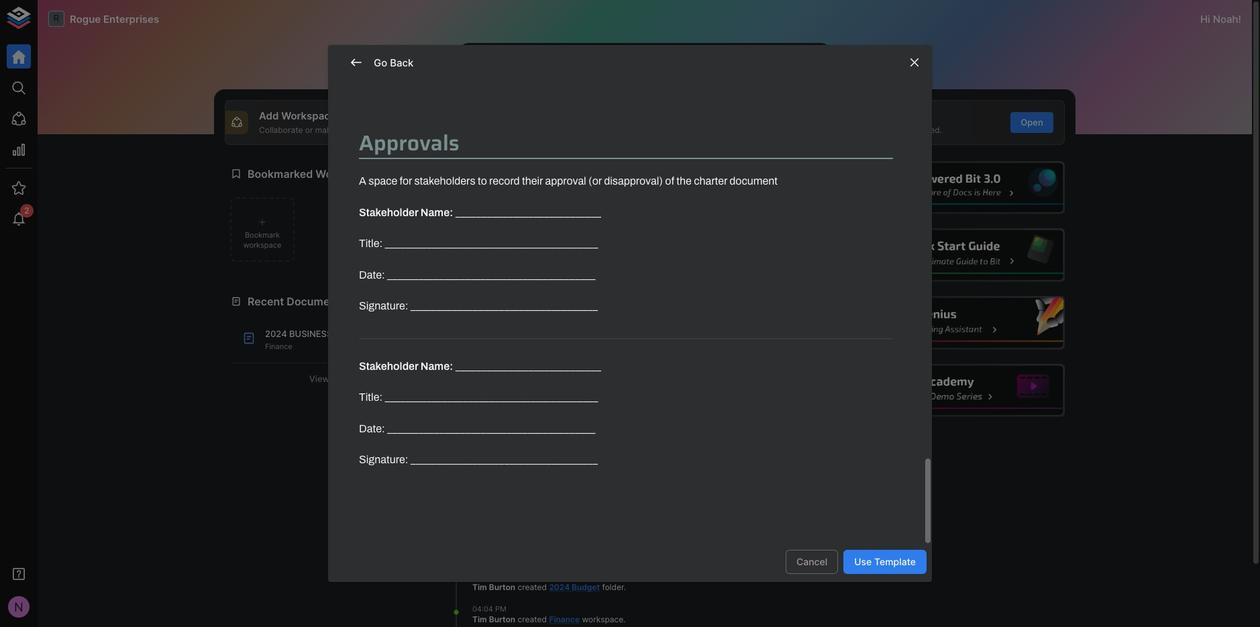 Task type: describe. For each thing, give the bounding box(es) containing it.
approval
[[545, 176, 587, 187]]

recent documents
[[248, 295, 346, 308]]

activities
[[522, 295, 570, 308]]

rogue
[[70, 12, 101, 25]]

r
[[53, 13, 59, 24]]

plan for 2024 business plan finance
[[335, 329, 358, 339]]

cancel
[[797, 556, 828, 567]]

04:07
[[473, 572, 493, 581]]

2 ________________________________________ from the top
[[387, 423, 596, 434]]

1 signature: from the top
[[359, 300, 408, 312]]

get
[[895, 125, 908, 135]]

workspaces
[[316, 167, 380, 180]]

collaborate
[[259, 125, 303, 135]]

0 vertical spatial created
[[513, 364, 542, 374]]

team
[[514, 462, 535, 472]]

!
[[1239, 12, 1242, 25]]

1 vertical spatial document
[[496, 375, 535, 385]]

2024 business plan link
[[473, 364, 607, 385]]

business for 2024 business plan
[[567, 364, 607, 374]]

finance inside 04:04 pm tim burton created finance workspace .
[[549, 614, 580, 624]]

2024 for 2024 business plan finance
[[265, 329, 287, 339]]

use template button
[[844, 550, 927, 574]]

2 date: from the top
[[359, 423, 385, 434]]

3 help image from the top
[[863, 296, 1065, 349]]

1 title: from the top
[[359, 238, 383, 249]]

workspace activities
[[461, 295, 570, 308]]

use template
[[855, 556, 916, 567]]

2 stakeholder name: ____________________________ from the top
[[359, 360, 602, 372]]

2024 for 2024 business plan
[[544, 364, 565, 374]]

bookmarked workspaces
[[248, 167, 380, 180]]

pm for finance
[[495, 604, 507, 613]]

a
[[359, 176, 367, 187]]

their
[[522, 176, 543, 187]]

marketing
[[473, 462, 512, 472]]

go back dialog
[[328, 0, 933, 582]]

n
[[14, 599, 23, 614]]

created for finance
[[518, 614, 547, 624]]

. right the team
[[579, 462, 581, 472]]

1 vertical spatial noah
[[473, 364, 493, 374]]

lott
[[495, 364, 511, 374]]

04:04
[[473, 604, 493, 613]]

2024 business plan finance
[[265, 329, 358, 351]]

hi
[[1201, 12, 1211, 25]]

. down the noah lott created
[[535, 375, 537, 385]]

for
[[400, 176, 412, 187]]

workspace inside button
[[244, 240, 281, 250]]

0 vertical spatial pm
[[494, 397, 505, 407]]

2 signature: from the top
[[359, 454, 408, 465]]

1 help image from the top
[[863, 161, 1065, 214]]

rogue enterprises
[[70, 12, 159, 25]]

marketing team link
[[473, 462, 535, 472]]

workspace inside 04:04 pm tim burton created finance workspace .
[[582, 614, 624, 624]]

2024 budget link
[[549, 582, 600, 592]]

folder
[[602, 582, 624, 592]]

use
[[855, 556, 872, 567]]

bookmark
[[245, 230, 280, 239]]

cancel button
[[786, 550, 839, 574]]

record
[[490, 176, 520, 187]]

document .
[[496, 375, 537, 385]]

go back
[[374, 56, 414, 69]]

open
[[1021, 117, 1044, 128]]

burton for finance
[[489, 614, 516, 624]]

2 ____________________________ from the top
[[456, 360, 602, 372]]

a space for stakeholders to record their approval (or disapproval) of the charter document
[[359, 176, 778, 187]]

template
[[875, 556, 916, 567]]

2 ____________________________________ from the top
[[411, 454, 598, 465]]

back
[[390, 56, 414, 69]]

marketing team workspace .
[[473, 462, 581, 472]]

1 stakeholder name: ____________________________ from the top
[[359, 207, 602, 218]]

documents
[[287, 295, 346, 308]]

2024 business plan
[[473, 364, 607, 385]]

document inside the go back "dialog"
[[730, 176, 778, 187]]

pm for 2024
[[495, 572, 506, 581]]

add
[[259, 109, 279, 122]]

create faster and get inspired.
[[827, 125, 943, 135]]

2 date: ________________________________________ from the top
[[359, 423, 596, 434]]

business for 2024 business plan finance
[[289, 329, 333, 339]]

1 vertical spatial workspace
[[538, 462, 579, 472]]

0 vertical spatial noah
[[1214, 12, 1239, 25]]

workspace inside "add workspace collaborate or make it private."
[[281, 109, 336, 122]]

2 title: from the top
[[359, 392, 383, 403]]

04:04 pm tim burton created finance workspace .
[[473, 604, 626, 624]]

1 title: _________________________________________ from the top
[[359, 238, 599, 249]]

budget
[[572, 582, 600, 592]]

inspired.
[[910, 125, 943, 135]]

1 vertical spatial workspace
[[461, 295, 519, 308]]

to
[[478, 176, 487, 187]]



Task type: vqa. For each thing, say whether or not it's contained in the screenshot.
Go Back Image
no



Task type: locate. For each thing, give the bounding box(es) containing it.
2024 inside 2024 business plan
[[544, 364, 565, 374]]

created inside 04:04 pm tim burton created finance workspace .
[[518, 614, 547, 624]]

view all button
[[230, 368, 422, 389]]

tim down the 04:07
[[473, 582, 487, 592]]

burton down '04:04'
[[489, 614, 516, 624]]

workspace
[[244, 240, 281, 250], [538, 462, 579, 472], [582, 614, 624, 624]]

1 vertical spatial date:
[[359, 423, 385, 434]]

noah lott created
[[473, 364, 544, 374]]

0 vertical spatial stakeholder
[[359, 207, 419, 218]]

name: down the stakeholders
[[421, 207, 454, 218]]

1 vertical spatial _________________________________________
[[385, 392, 599, 403]]

stakeholders
[[415, 176, 476, 187]]

0 vertical spatial _________________________________________
[[385, 238, 599, 249]]

0 horizontal spatial noah
[[473, 364, 493, 374]]

stakeholder name: ____________________________
[[359, 207, 602, 218], [359, 360, 602, 372]]

date:
[[359, 269, 385, 280], [359, 423, 385, 434]]

or
[[305, 125, 313, 135]]

view all
[[309, 373, 343, 384]]

2 title: _________________________________________ from the top
[[359, 392, 599, 403]]

2024 down recent
[[265, 329, 287, 339]]

1 ____________________________________ from the top
[[411, 300, 598, 312]]

1 name: from the top
[[421, 207, 454, 218]]

title: _________________________________________ down the to at the left of page
[[359, 238, 599, 249]]

2 vertical spatial workspace
[[582, 614, 624, 624]]

2 tim from the top
[[473, 614, 487, 624]]

signature:
[[359, 300, 408, 312], [359, 454, 408, 465]]

0 vertical spatial business
[[289, 329, 333, 339]]

signature: ____________________________________
[[359, 300, 598, 312], [359, 454, 598, 465]]

date: ________________________________________
[[359, 269, 596, 280], [359, 423, 596, 434]]

1 vertical spatial name:
[[421, 360, 454, 372]]

finance down recent
[[265, 341, 293, 351]]

2 _________________________________________ from the top
[[385, 392, 599, 403]]

burton
[[489, 582, 516, 592], [489, 614, 516, 624]]

2 help image from the top
[[863, 229, 1065, 282]]

tim inside 04:07 pm tim burton created 2024 budget folder .
[[473, 582, 487, 592]]

0 vertical spatial ________________________________________
[[387, 269, 596, 280]]

0 vertical spatial title: _________________________________________
[[359, 238, 599, 249]]

1 vertical spatial plan
[[473, 375, 494, 385]]

1 date: from the top
[[359, 269, 385, 280]]

1 horizontal spatial document
[[730, 176, 778, 187]]

burton down the 04:07
[[489, 582, 516, 592]]

it
[[338, 125, 343, 135]]

2024 inside 2024 business plan finance
[[265, 329, 287, 339]]

tim for finance
[[473, 614, 487, 624]]

title:
[[359, 238, 383, 249], [359, 392, 383, 403]]

and
[[879, 125, 893, 135]]

tim down '04:04'
[[473, 614, 487, 624]]

private.
[[345, 125, 374, 135]]

2 signature: ____________________________________ from the top
[[359, 454, 598, 465]]

title: _________________________________________
[[359, 238, 599, 249], [359, 392, 599, 403]]

create
[[827, 125, 852, 135]]

created for 2024
[[518, 582, 547, 592]]

recent
[[248, 295, 284, 308]]

workspace
[[281, 109, 336, 122], [461, 295, 519, 308]]

open button
[[1011, 112, 1054, 133]]

burton inside 04:04 pm tim burton created finance workspace .
[[489, 614, 516, 624]]

2024 right lott
[[544, 364, 565, 374]]

finance down 2024 budget 'link'
[[549, 614, 580, 624]]

pm
[[494, 397, 505, 407], [495, 572, 506, 581], [495, 604, 507, 613]]

2024 left budget
[[549, 582, 570, 592]]

the
[[677, 176, 692, 187]]

business inside 2024 business plan
[[567, 364, 607, 374]]

document right charter
[[730, 176, 778, 187]]

2 vertical spatial created
[[518, 614, 547, 624]]

workspace right the team
[[538, 462, 579, 472]]

workspace left "activities"
[[461, 295, 519, 308]]

0 vertical spatial stakeholder name: ____________________________
[[359, 207, 602, 218]]

view
[[309, 373, 330, 384]]

0 vertical spatial date:
[[359, 269, 385, 280]]

1 vertical spatial created
[[518, 582, 547, 592]]

pm right 04:12 on the left of the page
[[494, 397, 505, 407]]

bookmarked
[[248, 167, 313, 180]]

_________________________________________ up 'workspace activities'
[[385, 238, 599, 249]]

.
[[535, 375, 537, 385], [579, 462, 581, 472], [624, 582, 626, 592], [624, 614, 626, 624]]

____________________________
[[456, 207, 602, 218], [456, 360, 602, 372]]

1 horizontal spatial business
[[567, 364, 607, 374]]

noah right hi on the top right of page
[[1214, 12, 1239, 25]]

space
[[369, 176, 398, 187]]

1 vertical spatial business
[[567, 364, 607, 374]]

created up 04:04 pm tim burton created finance workspace .
[[518, 582, 547, 592]]

n button
[[4, 592, 34, 622]]

. right budget
[[624, 582, 626, 592]]

1 vertical spatial ____________________________
[[456, 360, 602, 372]]

0 horizontal spatial document
[[496, 375, 535, 385]]

1 vertical spatial signature:
[[359, 454, 408, 465]]

help image
[[863, 161, 1065, 214], [863, 229, 1065, 282], [863, 296, 1065, 349], [863, 364, 1065, 417]]

2 vertical spatial 2024
[[549, 582, 570, 592]]

1 ________________________________________ from the top
[[387, 269, 596, 280]]

workspace down folder
[[582, 614, 624, 624]]

1 ____________________________ from the top
[[456, 207, 602, 218]]

1 horizontal spatial noah
[[1214, 12, 1239, 25]]

_________________________________________ down document .
[[385, 392, 599, 403]]

created inside 04:07 pm tim burton created 2024 budget folder .
[[518, 582, 547, 592]]

add workspace collaborate or make it private.
[[259, 109, 374, 135]]

1 _________________________________________ from the top
[[385, 238, 599, 249]]

1 signature: ____________________________________ from the top
[[359, 300, 598, 312]]

1 horizontal spatial finance
[[549, 614, 580, 624]]

0 horizontal spatial finance
[[265, 341, 293, 351]]

1 horizontal spatial workspace
[[461, 295, 519, 308]]

all
[[332, 373, 343, 384]]

of
[[666, 176, 675, 187]]

0 vertical spatial date: ________________________________________
[[359, 269, 596, 280]]

2 stakeholder from the top
[[359, 360, 419, 372]]

title: _________________________________________ down lott
[[359, 392, 599, 403]]

noah left lott
[[473, 364, 493, 374]]

0 vertical spatial plan
[[335, 329, 358, 339]]

________________________________________
[[387, 269, 596, 280], [387, 423, 596, 434]]

created left finance "link"
[[518, 614, 547, 624]]

stakeholder name: ____________________________ up 04:12 on the left of the page
[[359, 360, 602, 372]]

bookmark workspace button
[[230, 197, 295, 262]]

plan
[[335, 329, 358, 339], [473, 375, 494, 385]]

0 vertical spatial burton
[[489, 582, 516, 592]]

pm inside 04:07 pm tim burton created 2024 budget folder .
[[495, 572, 506, 581]]

2 name: from the top
[[421, 360, 454, 372]]

1 horizontal spatial plan
[[473, 375, 494, 385]]

1 vertical spatial finance
[[549, 614, 580, 624]]

. inside 04:04 pm tim burton created finance workspace .
[[624, 614, 626, 624]]

0 vertical spatial workspace
[[244, 240, 281, 250]]

title: down a at left
[[359, 238, 383, 249]]

_________________________________________
[[385, 238, 599, 249], [385, 392, 599, 403]]

1 horizontal spatial workspace
[[538, 462, 579, 472]]

tim inside 04:04 pm tim burton created finance workspace .
[[473, 614, 487, 624]]

04:12
[[473, 397, 492, 407]]

document down the noah lott created
[[496, 375, 535, 385]]

1 vertical spatial signature: ____________________________________
[[359, 454, 598, 465]]

04:12 pm
[[473, 397, 505, 407]]

0 vertical spatial workspace
[[281, 109, 336, 122]]

0 vertical spatial title:
[[359, 238, 383, 249]]

plan inside 2024 business plan
[[473, 375, 494, 385]]

2024
[[265, 329, 287, 339], [544, 364, 565, 374], [549, 582, 570, 592]]

0 vertical spatial 2024
[[265, 329, 287, 339]]

0 horizontal spatial plan
[[335, 329, 358, 339]]

2024 inside 04:07 pm tim burton created 2024 budget folder .
[[549, 582, 570, 592]]

04:07 pm tim burton created 2024 budget folder .
[[473, 572, 626, 592]]

plan up 04:12 on the left of the page
[[473, 375, 494, 385]]

faster
[[854, 125, 877, 135]]

burton inside 04:07 pm tim burton created 2024 budget folder .
[[489, 582, 516, 592]]

hi noah !
[[1201, 12, 1242, 25]]

____________________________________ up lott
[[411, 300, 598, 312]]

pm inside 04:04 pm tim burton created finance workspace .
[[495, 604, 507, 613]]

0 vertical spatial name:
[[421, 207, 454, 218]]

1 vertical spatial title:
[[359, 392, 383, 403]]

0 vertical spatial ____________________________
[[456, 207, 602, 218]]

bookmark workspace
[[244, 230, 281, 250]]

2 burton from the top
[[489, 614, 516, 624]]

finance inside 2024 business plan finance
[[265, 341, 293, 351]]

____________________________ up document .
[[456, 360, 602, 372]]

2 horizontal spatial workspace
[[582, 614, 624, 624]]

tim
[[473, 582, 487, 592], [473, 614, 487, 624]]

. inside 04:07 pm tim burton created 2024 budget folder .
[[624, 582, 626, 592]]

____________________________ down their
[[456, 207, 602, 218]]

document
[[730, 176, 778, 187], [496, 375, 535, 385]]

4 help image from the top
[[863, 364, 1065, 417]]

1 vertical spatial 2024
[[544, 364, 565, 374]]

1 stakeholder from the top
[[359, 207, 419, 218]]

0 vertical spatial finance
[[265, 341, 293, 351]]

name:
[[421, 207, 454, 218], [421, 360, 454, 372]]

0 horizontal spatial workspace
[[244, 240, 281, 250]]

finance
[[265, 341, 293, 351], [549, 614, 580, 624]]

workspace up or
[[281, 109, 336, 122]]

1 vertical spatial ____________________________________
[[411, 454, 598, 465]]

charter
[[694, 176, 728, 187]]

1 vertical spatial title: _________________________________________
[[359, 392, 599, 403]]

1 vertical spatial ________________________________________
[[387, 423, 596, 434]]

noah
[[1214, 12, 1239, 25], [473, 364, 493, 374]]

date: ________________________________________ up 'workspace activities'
[[359, 269, 596, 280]]

date: ________________________________________ down 04:12 on the left of the page
[[359, 423, 596, 434]]

stakeholder name: ____________________________ down the to at the left of page
[[359, 207, 602, 218]]

____________________________________ down 04:12 pm
[[411, 454, 598, 465]]

1 tim from the top
[[473, 582, 487, 592]]

1 vertical spatial pm
[[495, 572, 506, 581]]

. down folder
[[624, 614, 626, 624]]

business
[[289, 329, 333, 339], [567, 364, 607, 374]]

created up document .
[[513, 364, 542, 374]]

1 vertical spatial date: ________________________________________
[[359, 423, 596, 434]]

created
[[513, 364, 542, 374], [518, 582, 547, 592], [518, 614, 547, 624]]

plan for 2024 business plan
[[473, 375, 494, 385]]

burton for 2024
[[489, 582, 516, 592]]

plan down documents
[[335, 329, 358, 339]]

finance link
[[549, 614, 580, 624]]

workspace down bookmark
[[244, 240, 281, 250]]

business inside 2024 business plan finance
[[289, 329, 333, 339]]

plan inside 2024 business plan finance
[[335, 329, 358, 339]]

0 vertical spatial tim
[[473, 582, 487, 592]]

0 vertical spatial signature: ____________________________________
[[359, 300, 598, 312]]

1 vertical spatial burton
[[489, 614, 516, 624]]

name: left lott
[[421, 360, 454, 372]]

pm right '04:04'
[[495, 604, 507, 613]]

enterprises
[[103, 12, 159, 25]]

go
[[374, 56, 388, 69]]

pm right the 04:07
[[495, 572, 506, 581]]

1 burton from the top
[[489, 582, 516, 592]]

(or
[[589, 176, 602, 187]]

title: down view all button
[[359, 392, 383, 403]]

________________________________________ down 04:12 pm
[[387, 423, 596, 434]]

0 horizontal spatial workspace
[[281, 109, 336, 122]]

1 vertical spatial tim
[[473, 614, 487, 624]]

________________________________________ up 'workspace activities'
[[387, 269, 596, 280]]

0 vertical spatial document
[[730, 176, 778, 187]]

2 vertical spatial pm
[[495, 604, 507, 613]]

disapproval)
[[604, 176, 663, 187]]

stakeholder
[[359, 207, 419, 218], [359, 360, 419, 372]]

0 horizontal spatial business
[[289, 329, 333, 339]]

0 vertical spatial ____________________________________
[[411, 300, 598, 312]]

make
[[315, 125, 336, 135]]

1 vertical spatial stakeholder
[[359, 360, 419, 372]]

0 vertical spatial signature:
[[359, 300, 408, 312]]

approvals
[[359, 126, 465, 160]]

1 date: ________________________________________ from the top
[[359, 269, 596, 280]]

1 vertical spatial stakeholder name: ____________________________
[[359, 360, 602, 372]]

tim for 2024
[[473, 582, 487, 592]]



